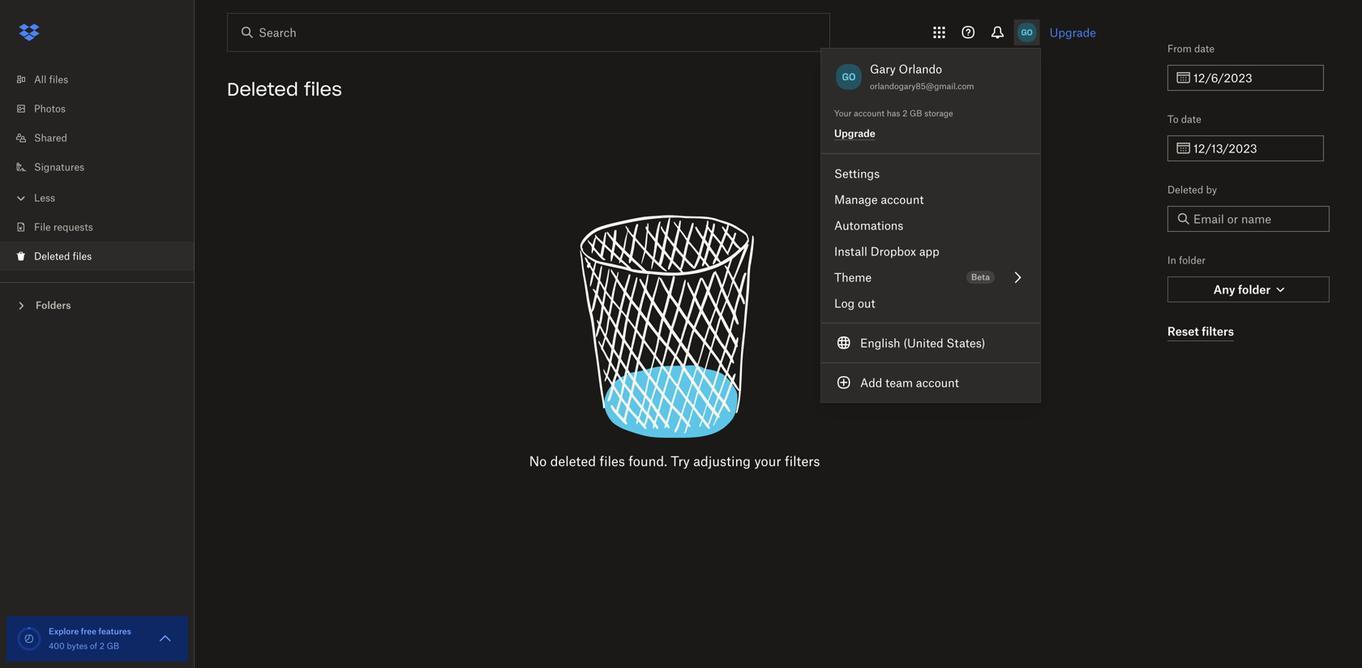 Task type: vqa. For each thing, say whether or not it's contained in the screenshot.
"View"
no



Task type: describe. For each thing, give the bounding box(es) containing it.
settings
[[835, 167, 880, 181]]

photos
[[34, 103, 66, 115]]

account for manage
[[881, 193, 924, 206]]

gb inside menu
[[910, 108, 923, 118]]

(united
[[904, 336, 944, 350]]

automations link
[[822, 213, 1041, 239]]

dropbox image
[[13, 16, 45, 49]]

deleted files inside "list item"
[[34, 250, 92, 262]]

shared
[[34, 132, 67, 144]]

explore
[[49, 627, 79, 637]]

your
[[755, 453, 782, 469]]

bytes
[[67, 641, 88, 651]]

2 inside menu
[[903, 108, 908, 118]]

folder
[[1180, 254, 1206, 266]]

upgrade link
[[1050, 26, 1097, 39]]

deleted
[[551, 453, 596, 469]]

file requests
[[34, 221, 93, 233]]

from date
[[1168, 43, 1215, 55]]

english
[[861, 336, 901, 350]]

manage account
[[835, 193, 924, 206]]

To date text field
[[1194, 140, 1315, 157]]

your
[[835, 108, 852, 118]]

deleted files list item
[[0, 242, 195, 271]]

0 vertical spatial deleted files
[[227, 78, 342, 101]]

go
[[843, 71, 856, 83]]

gary orlando orlandogary85@gmail.com
[[870, 62, 975, 91]]

filters
[[785, 453, 820, 469]]

account inside add team account link
[[917, 376, 960, 390]]

found.
[[629, 453, 668, 469]]

go button
[[835, 60, 864, 94]]

english (united states) menu item
[[822, 330, 1041, 356]]

settings link
[[822, 161, 1041, 187]]

log out
[[835, 297, 876, 310]]

manage account link
[[822, 187, 1041, 213]]

in
[[1168, 254, 1177, 266]]

to
[[1168, 113, 1179, 125]]

has
[[887, 108, 901, 118]]

by
[[1207, 184, 1218, 196]]

photos link
[[13, 94, 195, 123]]

date for to date
[[1182, 113, 1202, 125]]

add team account
[[861, 376, 960, 390]]

deleted files link
[[13, 242, 195, 271]]

theme
[[835, 271, 872, 284]]

folders
[[36, 299, 71, 312]]

english (united states)
[[861, 336, 986, 350]]

storage
[[925, 108, 954, 118]]

of
[[90, 641, 97, 651]]

explore free features 400 bytes of 2 gb
[[49, 627, 131, 651]]

less
[[34, 192, 55, 204]]

install dropbox app
[[835, 245, 940, 258]]

from
[[1168, 43, 1192, 55]]



Task type: locate. For each thing, give the bounding box(es) containing it.
account right team
[[917, 376, 960, 390]]

From date text field
[[1194, 69, 1315, 87]]

install
[[835, 245, 868, 258]]

in folder
[[1168, 254, 1206, 266]]

1 vertical spatial upgrade
[[835, 127, 876, 140]]

upgrade
[[1050, 26, 1097, 39], [835, 127, 876, 140]]

2 horizontal spatial deleted
[[1168, 184, 1204, 196]]

log out link
[[822, 290, 1041, 316]]

1 vertical spatial deleted
[[1168, 184, 1204, 196]]

file requests link
[[13, 213, 195, 242]]

choose a language: image
[[835, 333, 854, 353]]

0 horizontal spatial gb
[[107, 641, 119, 651]]

automations
[[835, 219, 904, 232]]

list containing all files
[[0, 55, 195, 282]]

folders button
[[0, 293, 195, 317]]

2 inside explore free features 400 bytes of 2 gb
[[100, 641, 105, 651]]

1 vertical spatial deleted files
[[34, 250, 92, 262]]

try
[[671, 453, 690, 469]]

quota usage element
[[16, 626, 42, 652]]

0 vertical spatial date
[[1195, 43, 1215, 55]]

gary
[[870, 62, 896, 76]]

theme menu item
[[822, 264, 1041, 290]]

1 horizontal spatial deleted
[[227, 78, 298, 101]]

team
[[886, 376, 913, 390]]

account
[[854, 108, 885, 118], [881, 193, 924, 206], [917, 376, 960, 390]]

2 vertical spatial account
[[917, 376, 960, 390]]

1 horizontal spatial deleted files
[[227, 78, 342, 101]]

deleted inside "list item"
[[34, 250, 70, 262]]

states)
[[947, 336, 986, 350]]

shared link
[[13, 123, 195, 153]]

0 horizontal spatial deleted
[[34, 250, 70, 262]]

1 vertical spatial date
[[1182, 113, 1202, 125]]

to date
[[1168, 113, 1202, 125]]

gb inside explore free features 400 bytes of 2 gb
[[107, 641, 119, 651]]

2 right the has
[[903, 108, 908, 118]]

upgrade button
[[835, 127, 876, 140]]

deleted files
[[227, 78, 342, 101], [34, 250, 92, 262]]

requests
[[53, 221, 93, 233]]

all files link
[[13, 65, 195, 94]]

1 horizontal spatial upgrade
[[1050, 26, 1097, 39]]

list
[[0, 55, 195, 282]]

0 vertical spatial account
[[854, 108, 885, 118]]

features
[[99, 627, 131, 637]]

0 vertical spatial 2
[[903, 108, 908, 118]]

out
[[858, 297, 876, 310]]

menu containing gary orlando
[[822, 49, 1041, 402]]

log
[[835, 297, 855, 310]]

less image
[[13, 190, 29, 206]]

all
[[34, 73, 46, 86]]

account up automations link on the top
[[881, 193, 924, 206]]

gb down features
[[107, 641, 119, 651]]

deleted by
[[1168, 184, 1218, 196]]

files
[[49, 73, 68, 86], [304, 78, 342, 101], [73, 250, 92, 262], [600, 453, 625, 469]]

add
[[861, 376, 883, 390]]

menu
[[822, 49, 1041, 402]]

deleted
[[227, 78, 298, 101], [1168, 184, 1204, 196], [34, 250, 70, 262]]

0 vertical spatial deleted
[[227, 78, 298, 101]]

1 vertical spatial gb
[[107, 641, 119, 651]]

0 vertical spatial gb
[[910, 108, 923, 118]]

date right to
[[1182, 113, 1202, 125]]

upgrade right account menu icon
[[1050, 26, 1097, 39]]

2
[[903, 108, 908, 118], [100, 641, 105, 651]]

file
[[34, 221, 51, 233]]

account inside manage account link
[[881, 193, 924, 206]]

gb
[[910, 108, 923, 118], [107, 641, 119, 651]]

orlandogary85@gmail.com
[[870, 81, 975, 91]]

signatures link
[[13, 153, 195, 182]]

account left the has
[[854, 108, 885, 118]]

0 horizontal spatial upgrade
[[835, 127, 876, 140]]

upgrade down "your"
[[835, 127, 876, 140]]

no deleted files found. try adjusting your filters
[[529, 453, 820, 469]]

add team account link
[[822, 370, 1041, 396]]

2 right of
[[100, 641, 105, 651]]

dropbox
[[871, 245, 917, 258]]

0 horizontal spatial deleted files
[[34, 250, 92, 262]]

400
[[49, 641, 65, 651]]

upgrade inside menu
[[835, 127, 876, 140]]

2 vertical spatial deleted
[[34, 250, 70, 262]]

1 horizontal spatial 2
[[903, 108, 908, 118]]

1 vertical spatial account
[[881, 193, 924, 206]]

account for your
[[854, 108, 885, 118]]

free
[[81, 627, 97, 637]]

orlando
[[899, 62, 943, 76]]

manage
[[835, 193, 878, 206]]

app
[[920, 245, 940, 258]]

0 vertical spatial upgrade
[[1050, 26, 1097, 39]]

0 horizontal spatial 2
[[100, 641, 105, 651]]

your account has 2 gb storage
[[835, 108, 954, 118]]

date right from
[[1195, 43, 1215, 55]]

files inside "list item"
[[73, 250, 92, 262]]

gb right the has
[[910, 108, 923, 118]]

account menu image
[[1015, 19, 1041, 45]]

signatures
[[34, 161, 84, 173]]

date
[[1195, 43, 1215, 55], [1182, 113, 1202, 125]]

1 horizontal spatial gb
[[910, 108, 923, 118]]

1 vertical spatial 2
[[100, 641, 105, 651]]

adjusting
[[694, 453, 751, 469]]

date for from date
[[1195, 43, 1215, 55]]

all files
[[34, 73, 68, 86]]

no
[[529, 453, 547, 469]]



